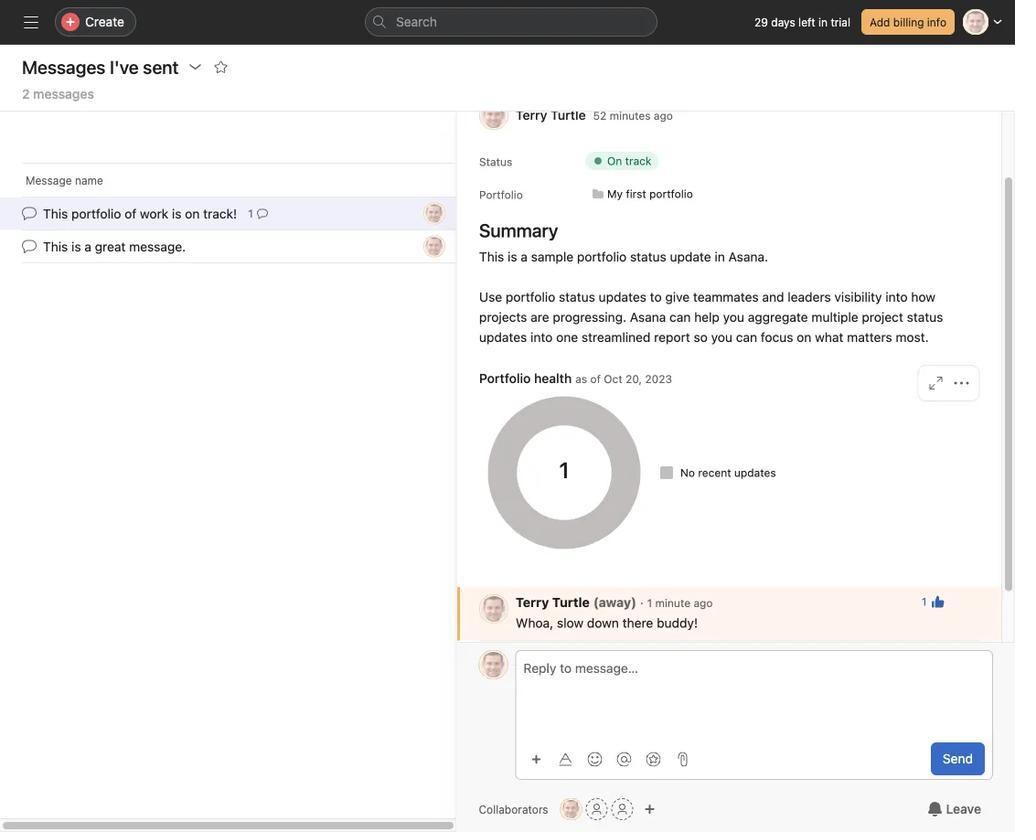 Task type: describe. For each thing, give the bounding box(es) containing it.
more actions image
[[955, 376, 969, 391]]

1 vertical spatial tt button
[[479, 651, 508, 680]]

2 vertical spatial updates
[[734, 467, 776, 480]]

use
[[479, 290, 502, 305]]

one
[[556, 330, 578, 345]]

0 horizontal spatial status
[[559, 290, 595, 305]]

message name row
[[0, 163, 963, 197]]

so
[[694, 330, 708, 345]]

project
[[862, 310, 904, 325]]

show options image
[[962, 597, 973, 608]]

track
[[625, 155, 652, 167]]

billing
[[894, 16, 925, 28]]

multiple
[[812, 310, 859, 325]]

recent
[[698, 467, 731, 480]]

my
[[607, 188, 623, 200]]

my first portfolio
[[607, 188, 693, 200]]

1 terry turtle link from the top
[[516, 108, 586, 123]]

20,
[[626, 373, 642, 386]]

1 horizontal spatial in
[[819, 16, 828, 28]]

2 messages button
[[22, 86, 94, 111]]

this is a great message.
[[43, 239, 186, 254]]

summary
[[479, 220, 558, 241]]

add or remove collaborators image
[[645, 804, 656, 815]]

send button
[[932, 743, 986, 776]]

a for sample
[[521, 249, 528, 264]]

is for this is a sample portfolio status update in asana.
[[508, 249, 517, 264]]

sample
[[531, 249, 574, 264]]

what
[[815, 330, 844, 345]]

update
[[670, 249, 711, 264]]

terry turtle 52 minutes ago
[[516, 108, 673, 123]]

2 vertical spatial tt button
[[561, 799, 583, 821]]

use portfolio status updates to give teammates and leaders visibility into how projects are progressing. asana can help you aggregate multiple project status updates into one streamlined report so you can focus on what matters most.
[[479, 290, 947, 345]]

great
[[95, 239, 126, 254]]

info
[[928, 16, 947, 28]]

turtle for 52
[[551, 108, 586, 123]]

collaborators
[[479, 804, 549, 816]]

down
[[587, 616, 619, 631]]

on
[[607, 155, 622, 167]]

send
[[944, 752, 974, 767]]

is inside the conversation name for this portfolio of work is on track! cell
[[172, 206, 182, 221]]

message
[[26, 174, 72, 187]]

(away)
[[593, 595, 637, 610]]

projects
[[479, 310, 527, 325]]

1 horizontal spatial into
[[886, 290, 908, 305]]

message name
[[26, 174, 103, 187]]

most.
[[896, 330, 929, 345]]

search button
[[365, 7, 658, 37]]

report
[[654, 330, 690, 345]]

portfolio health
[[479, 371, 572, 386]]

message.
[[129, 239, 186, 254]]

formatting image
[[559, 753, 573, 767]]

portfolio right the 'first'
[[649, 188, 693, 200]]

turtle for (away)
[[552, 595, 590, 610]]

whoa, slow down there buddy!
[[516, 616, 698, 631]]

terry for 52
[[516, 108, 547, 123]]

actions image
[[188, 59, 203, 74]]

add to starred image
[[214, 59, 228, 74]]

2 messages
[[22, 86, 94, 102]]

aggregate
[[748, 310, 808, 325]]

whoa,
[[516, 616, 553, 631]]

1 inside the conversation name for this portfolio of work is on track! cell
[[248, 207, 253, 220]]

portfolio
[[479, 189, 523, 201]]

of for work
[[125, 206, 137, 221]]

help
[[694, 310, 720, 325]]

to
[[650, 290, 662, 305]]

progressing.
[[553, 310, 627, 325]]

left
[[799, 16, 816, 28]]

terry turtle (away) · 1 minute ago
[[516, 595, 713, 610]]

portfolio right sample
[[577, 249, 627, 264]]

this portfolio of work is on track!
[[43, 206, 237, 221]]

give
[[665, 290, 690, 305]]

minute
[[655, 597, 691, 610]]

tree grid containing this portfolio of work is on track!
[[0, 197, 963, 264]]

conversation name for this portfolio of work is on track! cell
[[0, 197, 458, 231]]

focus
[[761, 330, 793, 345]]

streamlined
[[582, 330, 651, 345]]

2 terry turtle link from the top
[[516, 595, 590, 610]]

messages
[[33, 86, 94, 102]]

on inside the conversation name for this portfolio of work is on track! cell
[[185, 206, 200, 221]]

29
[[755, 16, 769, 28]]

leave button
[[917, 793, 994, 826]]

portfolio inside the use portfolio status updates to give teammates and leaders visibility into how projects are progressing. asana can help you aggregate multiple project status updates into one streamlined report so you can focus on what matters most.
[[506, 290, 555, 305]]

search list box
[[365, 7, 658, 37]]

this for this is a sample portfolio status update in asana.
[[479, 249, 504, 264]]

of for oct
[[590, 373, 601, 386]]

slow
[[557, 616, 584, 631]]

2 vertical spatial status
[[907, 310, 944, 325]]

this for this is a great message.
[[43, 239, 68, 254]]

leave
[[947, 802, 982, 817]]



Task type: vqa. For each thing, say whether or not it's contained in the screenshot.
Use Portfolio Status Updates To Give Teammates And Leaders Visibility Into How Projects Are Progressing. Asana Can Help You Aggregate Multiple Project Status Updates Into One Streamlined Report So You Can Focus On What Matters Most.
yes



Task type: locate. For each thing, give the bounding box(es) containing it.
0 vertical spatial in
[[819, 16, 828, 28]]

1 button inside the conversation name for this portfolio of work is on track! cell
[[245, 205, 272, 223]]

2
[[22, 86, 30, 102]]

add billing info
[[870, 16, 947, 28]]

status up the progressing. in the top of the page
[[559, 290, 595, 305]]

oct
[[604, 373, 623, 386]]

appreciations image
[[647, 753, 661, 767]]

into up project
[[886, 290, 908, 305]]

is
[[172, 206, 182, 221], [71, 239, 81, 254], [508, 249, 517, 264]]

this inside conversation name for this is a great message. "cell"
[[43, 239, 68, 254]]

2 horizontal spatial status
[[907, 310, 944, 325]]

portfolio up the are
[[506, 290, 555, 305]]

a
[[85, 239, 91, 254], [521, 249, 528, 264]]

teammates
[[693, 290, 759, 305]]

of left work
[[125, 206, 137, 221]]

1 button left show options image
[[917, 589, 951, 615]]

1 horizontal spatial updates
[[599, 290, 647, 305]]

is down summary
[[508, 249, 517, 264]]

1 vertical spatial into
[[530, 330, 553, 345]]

column header
[[458, 163, 677, 197]]

row
[[22, 196, 458, 198]]

0 vertical spatial you
[[723, 310, 745, 325]]

0 horizontal spatial is
[[71, 239, 81, 254]]

minutes
[[610, 109, 651, 122]]

terry turtle link left 52
[[516, 108, 586, 123]]

add
[[870, 16, 891, 28]]

terry turtle link up slow
[[516, 595, 590, 610]]

asana
[[630, 310, 666, 325]]

1
[[248, 207, 253, 220], [922, 596, 927, 609], [647, 597, 652, 610]]

ago inside terry turtle 52 minutes ago
[[654, 109, 673, 122]]

0 vertical spatial tt button
[[479, 595, 508, 624]]

name
[[75, 174, 103, 187]]

insert an object image
[[531, 755, 542, 766]]

my first portfolio link
[[585, 185, 700, 203]]

0 horizontal spatial a
[[85, 239, 91, 254]]

you down the teammates
[[723, 310, 745, 325]]

1 right track!
[[248, 207, 253, 220]]

leaders
[[788, 290, 831, 305]]

can down 'give'
[[670, 310, 691, 325]]

on left what
[[797, 330, 812, 345]]

portfolio inside cell
[[71, 206, 121, 221]]

terry turtle link
[[516, 108, 586, 123], [516, 595, 590, 610]]

tt inside conversation name for this is a great message. "cell"
[[428, 240, 442, 253]]

into down the are
[[530, 330, 553, 345]]

a inside conversation name for this is a great message. "cell"
[[85, 239, 91, 254]]

on
[[185, 206, 200, 221], [797, 330, 812, 345]]

1 right ·
[[647, 597, 652, 610]]

52
[[593, 109, 607, 122]]

1 horizontal spatial a
[[521, 249, 528, 264]]

you
[[723, 310, 745, 325], [711, 330, 733, 345]]

i've sent
[[110, 56, 179, 77]]

buddy!
[[657, 616, 698, 631]]

ago inside terry turtle (away) · 1 minute ago
[[694, 597, 713, 610]]

0 vertical spatial terry
[[516, 108, 547, 123]]

no recent updates
[[680, 467, 776, 480]]

ago right the minutes
[[654, 109, 673, 122]]

0 horizontal spatial updates
[[479, 330, 527, 345]]

1 vertical spatial you
[[711, 330, 733, 345]]

matters
[[847, 330, 893, 345]]

1 terry from the top
[[516, 108, 547, 123]]

can left 'focus'
[[736, 330, 757, 345]]

0 vertical spatial terry turtle link
[[516, 108, 586, 123]]

terry left 52
[[516, 108, 547, 123]]

1 inside terry turtle (away) · 1 minute ago
[[647, 597, 652, 610]]

0 vertical spatial of
[[125, 206, 137, 221]]

1 vertical spatial status
[[559, 290, 595, 305]]

0 vertical spatial into
[[886, 290, 908, 305]]

29 days left in trial
[[755, 16, 851, 28]]

this inside the conversation name for this portfolio of work is on track! cell
[[43, 206, 68, 221]]

updates right recent
[[734, 467, 776, 480]]

1 vertical spatial of
[[590, 373, 601, 386]]

1 button
[[245, 205, 272, 223], [917, 589, 951, 615]]

in right left
[[819, 16, 828, 28]]

emoji image
[[588, 753, 603, 767]]

0 horizontal spatial 1 button
[[245, 205, 272, 223]]

1 vertical spatial 1 button
[[917, 589, 951, 615]]

on track
[[607, 155, 652, 167]]

status
[[630, 249, 667, 264], [559, 290, 595, 305], [907, 310, 944, 325]]

2 terry from the top
[[516, 595, 549, 610]]

how
[[911, 290, 936, 305]]

this is a sample portfolio status update in asana.
[[479, 249, 768, 264]]

0 vertical spatial 1 button
[[245, 205, 272, 223]]

turtle
[[551, 108, 586, 123], [552, 595, 590, 610]]

status up to
[[630, 249, 667, 264]]

2 horizontal spatial updates
[[734, 467, 776, 480]]

1 vertical spatial can
[[736, 330, 757, 345]]

of
[[125, 206, 137, 221], [590, 373, 601, 386]]

tree grid
[[0, 197, 963, 264]]

messages
[[22, 56, 106, 77]]

this left great
[[43, 239, 68, 254]]

this portfolio of work is on track! row
[[0, 197, 963, 231]]

in
[[819, 16, 828, 28], [715, 249, 725, 264]]

view chart image
[[929, 376, 944, 391]]

1 vertical spatial in
[[715, 249, 725, 264]]

this for this portfolio of work is on track!
[[43, 206, 68, 221]]

1 horizontal spatial on
[[797, 330, 812, 345]]

1 horizontal spatial ago
[[694, 597, 713, 610]]

is for this is a great message.
[[71, 239, 81, 254]]

ago
[[654, 109, 673, 122], [694, 597, 713, 610]]

conversation name for this is a great message. cell
[[0, 230, 458, 264]]

portfolio down name
[[71, 206, 121, 221]]

is inside conversation name for this is a great message. "cell"
[[71, 239, 81, 254]]

turtle up slow
[[552, 595, 590, 610]]

0 horizontal spatial in
[[715, 249, 725, 264]]

in left asana.
[[715, 249, 725, 264]]

are
[[531, 310, 549, 325]]

2023
[[645, 373, 672, 386]]

tt button
[[479, 595, 508, 624], [479, 651, 508, 680], [561, 799, 583, 821]]

is left great
[[71, 239, 81, 254]]

track!
[[203, 206, 237, 221]]

expand sidebar image
[[24, 15, 38, 29]]

as
[[575, 373, 587, 386]]

first
[[626, 188, 646, 200]]

create
[[85, 14, 124, 29]]

0 vertical spatial status
[[630, 249, 667, 264]]

updates down projects
[[479, 330, 527, 345]]

at mention image
[[617, 753, 632, 767]]

1 vertical spatial terry
[[516, 595, 549, 610]]

you right so at the top of the page
[[711, 330, 733, 345]]

2 horizontal spatial 1
[[922, 596, 927, 609]]

on left track!
[[185, 206, 200, 221]]

a down summary
[[521, 249, 528, 264]]

status
[[479, 156, 512, 168]]

0 vertical spatial updates
[[599, 290, 647, 305]]

status down how
[[907, 310, 944, 325]]

of inside cell
[[125, 206, 137, 221]]

0 horizontal spatial on
[[185, 206, 200, 221]]

0 horizontal spatial 1
[[248, 207, 253, 220]]

0 vertical spatial ago
[[654, 109, 673, 122]]

1 vertical spatial terry turtle link
[[516, 595, 590, 610]]

search
[[396, 14, 437, 29]]

this
[[43, 206, 68, 221], [43, 239, 68, 254], [479, 249, 504, 264]]

terry up "whoa,"
[[516, 595, 549, 610]]

0 horizontal spatial can
[[670, 310, 691, 325]]

1 vertical spatial turtle
[[552, 595, 590, 610]]

1 horizontal spatial is
[[172, 206, 182, 221]]

terry
[[516, 108, 547, 123], [516, 595, 549, 610]]

this down summary
[[479, 249, 504, 264]]

2 horizontal spatial is
[[508, 249, 517, 264]]

tt
[[487, 109, 501, 122], [428, 207, 442, 220], [428, 240, 442, 253], [487, 603, 501, 616], [487, 659, 501, 672], [565, 804, 579, 816]]

ago right minute
[[694, 597, 713, 610]]

trial
[[831, 16, 851, 28]]

messages i've sent
[[22, 56, 179, 77]]

visibility
[[835, 290, 882, 305]]

portfolio
[[649, 188, 693, 200], [71, 206, 121, 221], [577, 249, 627, 264], [506, 290, 555, 305]]

terry for (away)
[[516, 595, 549, 610]]

0 horizontal spatial into
[[530, 330, 553, 345]]

asana.
[[729, 249, 768, 264]]

0 vertical spatial can
[[670, 310, 691, 325]]

turtle left 52
[[551, 108, 586, 123]]

1 horizontal spatial status
[[630, 249, 667, 264]]

on inside the use portfolio status updates to give teammates and leaders visibility into how projects are progressing. asana can help you aggregate multiple project status updates into one streamlined report so you can focus on what matters most.
[[797, 330, 812, 345]]

·
[[640, 595, 644, 610]]

no
[[680, 467, 695, 480]]

updates
[[599, 290, 647, 305], [479, 330, 527, 345], [734, 467, 776, 480]]

add billing info button
[[862, 9, 955, 35]]

1 horizontal spatial of
[[590, 373, 601, 386]]

0 horizontal spatial of
[[125, 206, 137, 221]]

tt inside the conversation name for this portfolio of work is on track! cell
[[428, 207, 442, 220]]

this is a great message. row
[[0, 230, 963, 264]]

into
[[886, 290, 908, 305], [530, 330, 553, 345]]

1 horizontal spatial can
[[736, 330, 757, 345]]

0 vertical spatial turtle
[[551, 108, 586, 123]]

portfolio health as of oct 20, 2023
[[479, 371, 672, 386]]

of inside 'portfolio health as of oct 20, 2023'
[[590, 373, 601, 386]]

0 horizontal spatial ago
[[654, 109, 673, 122]]

updates up asana at the top right of the page
[[599, 290, 647, 305]]

there
[[622, 616, 653, 631]]

1 button right track!
[[245, 205, 272, 223]]

attach a file or paste an image image
[[676, 753, 691, 767]]

1 left show options image
[[922, 596, 927, 609]]

1 vertical spatial on
[[797, 330, 812, 345]]

0 vertical spatial on
[[185, 206, 200, 221]]

is right work
[[172, 206, 182, 221]]

a left great
[[85, 239, 91, 254]]

a for great
[[85, 239, 91, 254]]

toolbar
[[524, 746, 696, 773]]

create button
[[55, 7, 136, 37]]

and
[[762, 290, 784, 305]]

days
[[772, 16, 796, 28]]

1 horizontal spatial 1
[[647, 597, 652, 610]]

this down message
[[43, 206, 68, 221]]

1 vertical spatial updates
[[479, 330, 527, 345]]

work
[[140, 206, 169, 221]]

1 vertical spatial ago
[[694, 597, 713, 610]]

1 horizontal spatial 1 button
[[917, 589, 951, 615]]

of right as
[[590, 373, 601, 386]]



